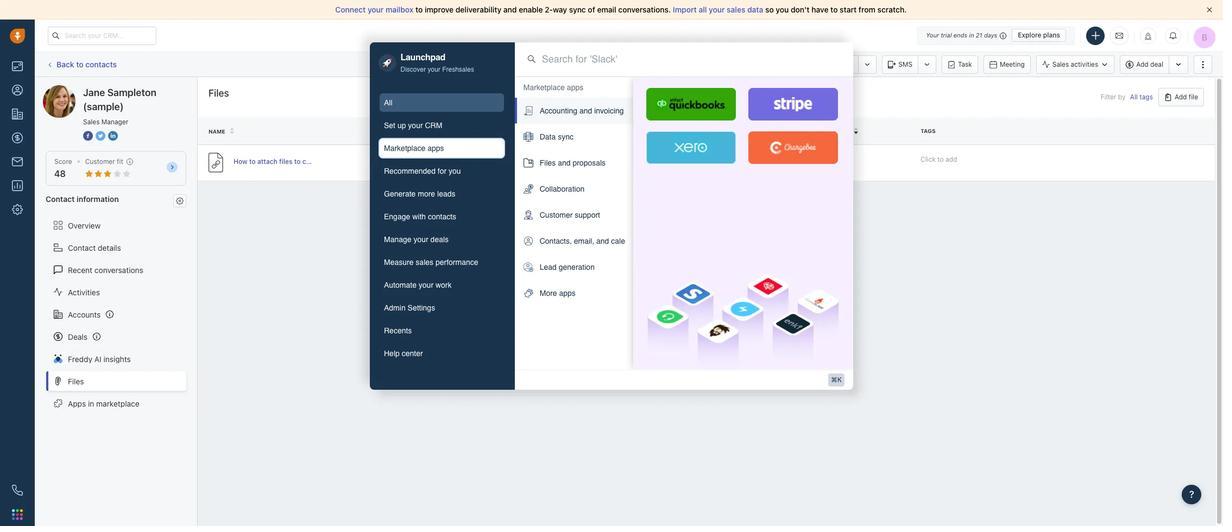 Task type: vqa. For each thing, say whether or not it's contained in the screenshot.
Marketplace apps heading within the List of options list box
yes



Task type: describe. For each thing, give the bounding box(es) containing it.
marketplace apps heading inside list of options list box
[[523, 82, 583, 93]]

score
[[54, 157, 72, 166]]

files and proposals
[[540, 159, 606, 167]]

sales activities
[[1052, 60, 1098, 68]]

accounting and invoicing
[[540, 107, 624, 115]]

name
[[209, 128, 225, 135]]

overview
[[68, 221, 101, 230]]

add file button
[[1158, 88, 1204, 106]]

all button
[[379, 93, 505, 113]]

deliverability
[[456, 5, 501, 14]]

import
[[673, 5, 697, 14]]

contacts for engage with contacts
[[428, 213, 456, 221]]

support
[[575, 211, 600, 219]]

sales inside jane sampleton (sample) sales manager
[[83, 118, 100, 126]]

mailbox
[[386, 5, 413, 14]]

0 vertical spatial files
[[209, 87, 229, 99]]

sampleton
[[107, 87, 156, 98]]

trial
[[941, 31, 952, 39]]

files
[[279, 157, 292, 166]]

manage your deals button
[[379, 229, 505, 250]]

2-
[[545, 5, 553, 14]]

engage
[[384, 213, 410, 221]]

admin settings
[[384, 304, 435, 313]]

more
[[540, 289, 557, 298]]

type
[[629, 128, 643, 135]]

your trial ends in 21 days
[[926, 31, 997, 39]]

what's new image
[[1144, 32, 1152, 40]]

click to add
[[921, 155, 957, 163]]

phone image
[[12, 485, 23, 496]]

1 horizontal spatial days
[[984, 31, 997, 39]]

recommended for you button
[[379, 161, 505, 182]]

way
[[553, 5, 567, 14]]

scratch.
[[877, 5, 907, 14]]

call
[[841, 60, 853, 68]]

set
[[384, 121, 395, 130]]

facebook circled image
[[83, 130, 93, 142]]

your
[[926, 31, 939, 39]]

start
[[840, 5, 857, 14]]

freddy
[[68, 354, 92, 364]]

manage
[[384, 235, 411, 244]]

to right how
[[249, 157, 256, 166]]

link
[[615, 159, 628, 167]]

launchpad discover your freshsales
[[401, 53, 474, 74]]

meeting
[[1000, 60, 1025, 68]]

generate
[[384, 190, 416, 198]]

launchpad
[[401, 53, 445, 63]]

conversations
[[94, 265, 143, 275]]

lead
[[540, 263, 557, 272]]

add for add deal
[[1136, 60, 1148, 68]]

measure sales performance button
[[379, 252, 505, 273]]

2 - from the left
[[720, 159, 723, 167]]

and left "invoicing"
[[579, 107, 592, 115]]

1 horizontal spatial all
[[1130, 93, 1138, 101]]

marketplace apps inside button
[[384, 144, 444, 153]]

filter by all tags
[[1101, 93, 1153, 101]]

set up your crm
[[384, 121, 442, 130]]

your left deals
[[414, 235, 428, 244]]

recent conversations
[[68, 265, 143, 275]]

sync inside list of options list box
[[558, 133, 573, 141]]

sales inside button
[[416, 258, 433, 267]]

⌘
[[831, 376, 837, 384]]

and left "enable"
[[503, 5, 517, 14]]

engage with contacts
[[384, 213, 456, 221]]

accounting
[[540, 107, 577, 115]]

add
[[946, 155, 957, 163]]

import all your sales data link
[[673, 5, 765, 14]]

linkedin circled image
[[108, 130, 118, 142]]

freshworks switcher image
[[12, 509, 23, 520]]

0 horizontal spatial files
[[68, 377, 84, 386]]

more apps
[[540, 289, 576, 298]]

how to attach files to contacts? link
[[234, 157, 333, 168]]

jane sampleton (sample) sales manager
[[83, 87, 156, 126]]

connect
[[335, 5, 366, 14]]

calendar
[[611, 237, 640, 246]]

your inside launchpad discover your freshsales
[[428, 66, 440, 74]]

email
[[597, 5, 616, 14]]

generate more leads button
[[379, 184, 505, 204]]

and right email,
[[596, 237, 609, 246]]

collaboration
[[540, 185, 584, 193]]

proposals
[[573, 159, 606, 167]]

task button
[[942, 55, 978, 74]]

marketplace inside button
[[384, 144, 425, 153]]

customer for customer fit
[[85, 157, 115, 166]]

admin settings button
[[379, 298, 505, 318]]

accounts
[[68, 310, 101, 319]]

from
[[859, 5, 875, 14]]

marketplace apps button
[[379, 138, 505, 159]]

send email image
[[1115, 31, 1123, 40]]

tags
[[921, 128, 936, 134]]

back to contacts
[[56, 60, 117, 69]]

contacts, email, and calendar
[[540, 237, 640, 246]]

measure
[[384, 258, 414, 267]]

performance
[[436, 258, 478, 267]]

your right up
[[408, 121, 423, 130]]

0 vertical spatial sync
[[569, 5, 586, 14]]

customer support
[[540, 211, 600, 219]]

48 button
[[54, 169, 66, 179]]

phone element
[[7, 480, 28, 501]]

recents button
[[379, 321, 505, 341]]

contact for contact details
[[68, 243, 96, 252]]

tags
[[1140, 93, 1153, 101]]

0 vertical spatial in
[[969, 31, 974, 39]]

set up your crm button
[[379, 115, 505, 136]]

48
[[54, 169, 66, 179]]

contacts for back to contacts
[[85, 60, 117, 69]]

and left the proposals
[[558, 159, 571, 167]]

sms button
[[882, 55, 918, 74]]



Task type: locate. For each thing, give the bounding box(es) containing it.
1 horizontal spatial you
[[776, 5, 789, 14]]

1 horizontal spatial sales
[[1052, 60, 1069, 68]]

--
[[717, 159, 723, 167]]

task
[[958, 60, 972, 68]]

up
[[397, 121, 406, 130]]

sales activities button
[[1036, 55, 1120, 74], [1036, 55, 1115, 74]]

0 horizontal spatial all
[[384, 99, 392, 107]]

to right the back
[[76, 60, 83, 69]]

recommended
[[384, 167, 436, 176]]

1 vertical spatial sales
[[416, 258, 433, 267]]

1 file from the left
[[717, 128, 729, 134]]

1 - from the left
[[717, 159, 720, 167]]

1 horizontal spatial customer
[[540, 211, 573, 219]]

1 vertical spatial files
[[540, 159, 556, 167]]

0 horizontal spatial you
[[449, 167, 461, 176]]

generation
[[559, 263, 595, 272]]

activities
[[68, 288, 100, 297]]

sales up facebook circled icon
[[83, 118, 100, 126]]

days right 21
[[984, 31, 997, 39]]

1 horizontal spatial contacts
[[428, 213, 456, 221]]

days right 5
[[825, 159, 839, 167]]

by
[[1118, 93, 1126, 101]]

to left start
[[830, 5, 838, 14]]

5 days ago
[[819, 159, 852, 167]]

1 vertical spatial contacts
[[428, 213, 456, 221]]

contact for contact information
[[46, 195, 75, 204]]

customer
[[85, 157, 115, 166], [540, 211, 573, 219]]

add left the file
[[1175, 93, 1187, 101]]

file
[[717, 128, 729, 134], [615, 128, 627, 135]]

0 vertical spatial contact
[[46, 195, 75, 204]]

1 vertical spatial you
[[449, 167, 461, 176]]

customer inside list of options list box
[[540, 211, 573, 219]]

how
[[234, 157, 247, 166]]

back to contacts link
[[46, 56, 117, 73]]

Search for 'Slack' field
[[542, 52, 840, 66]]

all
[[1130, 93, 1138, 101], [384, 99, 392, 107]]

details
[[98, 243, 121, 252]]

add deal
[[1136, 60, 1163, 68]]

0 horizontal spatial contacts
[[85, 60, 117, 69]]

connect your mailbox to improve deliverability and enable 2-way sync of email conversations. import all your sales data so you don't have to start from scratch.
[[335, 5, 907, 14]]

marketplace apps
[[523, 83, 583, 92], [523, 83, 583, 92], [384, 144, 444, 153]]

contact down 48 button
[[46, 195, 75, 204]]

0 vertical spatial customer
[[85, 157, 115, 166]]

contact up recent
[[68, 243, 96, 252]]

file left type
[[615, 128, 627, 135]]

marketplace apps heading
[[523, 82, 583, 93], [523, 82, 583, 93]]

so
[[765, 5, 774, 14]]

your left mailbox
[[368, 5, 384, 14]]

fit
[[117, 157, 123, 166]]

help center
[[384, 349, 423, 358]]

close image
[[1207, 7, 1212, 12]]

apps in marketplace
[[68, 399, 139, 408]]

all inside button
[[384, 99, 392, 107]]

1 vertical spatial contact
[[68, 243, 96, 252]]

center
[[402, 349, 423, 358]]

1 horizontal spatial file
[[717, 128, 729, 134]]

1 vertical spatial sync
[[558, 133, 573, 141]]

press-command-k-to-open-and-close element
[[828, 374, 844, 387]]

all right by
[[1130, 93, 1138, 101]]

customer left fit
[[85, 157, 115, 166]]

attach
[[257, 157, 277, 166]]

ai
[[94, 354, 101, 364]]

leads
[[437, 190, 455, 198]]

work
[[436, 281, 452, 290]]

in right apps
[[88, 399, 94, 408]]

to left the add
[[938, 155, 944, 163]]

1 horizontal spatial add
[[1175, 93, 1187, 101]]

2 horizontal spatial files
[[540, 159, 556, 167]]

0 vertical spatial days
[[984, 31, 997, 39]]

add left deal
[[1136, 60, 1148, 68]]

sms
[[898, 60, 912, 68]]

help center button
[[379, 343, 505, 364]]

score 48
[[54, 157, 72, 179]]

contacts inside button
[[428, 213, 456, 221]]

deals
[[430, 235, 449, 244]]

with
[[412, 213, 426, 221]]

tab list containing all
[[379, 93, 505, 364]]

add deal button
[[1120, 55, 1169, 74]]

menu
[[633, 77, 853, 370]]

brad klo
[[514, 159, 540, 167]]

marketplace apps inside list of options list box
[[523, 83, 583, 92]]

manager
[[101, 118, 128, 126]]

call button
[[825, 55, 858, 74]]

lead generation
[[540, 263, 595, 272]]

you right for on the top left of the page
[[449, 167, 461, 176]]

1 vertical spatial days
[[825, 159, 839, 167]]

sync left of
[[569, 5, 586, 14]]

contact information
[[46, 195, 119, 204]]

1 horizontal spatial files
[[209, 87, 229, 99]]

0 horizontal spatial sales
[[416, 258, 433, 267]]

you right so
[[776, 5, 789, 14]]

deal
[[1150, 60, 1163, 68]]

list of options list box
[[515, 77, 640, 306]]

apps inside button
[[427, 144, 444, 153]]

added on
[[819, 128, 849, 135]]

explore plans link
[[1012, 29, 1066, 42]]

engage with contacts button
[[379, 207, 505, 227]]

email,
[[574, 237, 594, 246]]

enable
[[519, 5, 543, 14]]

marketplace inside list of options list box
[[523, 83, 565, 92]]

file type
[[615, 128, 643, 135]]

how to attach files to contacts?
[[234, 157, 333, 166]]

call link
[[825, 55, 858, 74]]

back
[[56, 60, 74, 69]]

your right all
[[709, 5, 725, 14]]

meeting button
[[983, 55, 1031, 74]]

you
[[776, 5, 789, 14], [449, 167, 461, 176]]

0 vertical spatial sales
[[1052, 60, 1069, 68]]

files down 'data' on the left top of page
[[540, 159, 556, 167]]

recommended for you
[[384, 167, 461, 176]]

files inside list of options list box
[[540, 159, 556, 167]]

information
[[77, 195, 119, 204]]

0 horizontal spatial customer
[[85, 157, 115, 166]]

sales left activities
[[1052, 60, 1069, 68]]

admin
[[384, 304, 406, 313]]

0 horizontal spatial add
[[1136, 60, 1148, 68]]

all
[[699, 5, 707, 14]]

⌘ k
[[831, 376, 842, 384]]

sales up automate your work
[[416, 258, 433, 267]]

jane
[[83, 87, 105, 98]]

21
[[976, 31, 982, 39]]

contacts up manage your deals button
[[428, 213, 456, 221]]

0 horizontal spatial in
[[88, 399, 94, 408]]

0 vertical spatial sales
[[727, 5, 745, 14]]

contacts down search your crm... text box
[[85, 60, 117, 69]]

Search your CRM... text field
[[48, 26, 156, 45]]

file for file type
[[615, 128, 627, 135]]

file left size
[[717, 128, 729, 134]]

added
[[819, 128, 839, 135]]

generate more leads
[[384, 190, 455, 198]]

measure sales performance
[[384, 258, 478, 267]]

have
[[812, 5, 828, 14]]

filter
[[1101, 93, 1116, 101]]

1 vertical spatial in
[[88, 399, 94, 408]]

2 file from the left
[[615, 128, 627, 135]]

mng settings image
[[176, 197, 184, 205]]

customer for customer support
[[540, 211, 573, 219]]

apps
[[567, 83, 583, 92], [567, 83, 583, 92], [427, 144, 444, 153], [559, 289, 576, 298]]

0 horizontal spatial sales
[[83, 118, 100, 126]]

you inside button
[[449, 167, 461, 176]]

your down the launchpad
[[428, 66, 440, 74]]

0 vertical spatial you
[[776, 5, 789, 14]]

1 vertical spatial add
[[1175, 93, 1187, 101]]

file for file size
[[717, 128, 729, 134]]

0 horizontal spatial file
[[615, 128, 627, 135]]

to right mailbox
[[415, 5, 423, 14]]

1 vertical spatial sales
[[83, 118, 100, 126]]

customer up contacts,
[[540, 211, 573, 219]]

to right files
[[294, 157, 301, 166]]

and
[[503, 5, 517, 14], [579, 107, 592, 115], [558, 159, 571, 167], [596, 237, 609, 246]]

size
[[730, 128, 743, 134]]

1 horizontal spatial in
[[969, 31, 974, 39]]

ago
[[841, 159, 852, 167]]

deals
[[68, 332, 87, 341]]

0 horizontal spatial days
[[825, 159, 839, 167]]

0 vertical spatial add
[[1136, 60, 1148, 68]]

automate
[[384, 281, 417, 290]]

files up name
[[209, 87, 229, 99]]

add file
[[1175, 93, 1198, 101]]

twitter circled image
[[96, 130, 105, 142]]

add for add file
[[1175, 93, 1187, 101]]

sales left data
[[727, 5, 745, 14]]

in left 21
[[969, 31, 974, 39]]

data
[[747, 5, 763, 14]]

all tags link
[[1130, 93, 1153, 101]]

files up apps
[[68, 377, 84, 386]]

0 vertical spatial contacts
[[85, 60, 117, 69]]

all up set
[[384, 99, 392, 107]]

sync right 'data' on the left top of page
[[558, 133, 573, 141]]

your left work
[[419, 281, 433, 290]]

plans
[[1043, 31, 1060, 39]]

1 horizontal spatial sales
[[727, 5, 745, 14]]

for
[[438, 167, 447, 176]]

tab list
[[379, 93, 505, 364]]

2 vertical spatial files
[[68, 377, 84, 386]]

contacts?
[[302, 157, 333, 166]]

sales
[[1052, 60, 1069, 68], [83, 118, 100, 126]]

1 vertical spatial customer
[[540, 211, 573, 219]]

invoicing
[[594, 107, 624, 115]]



